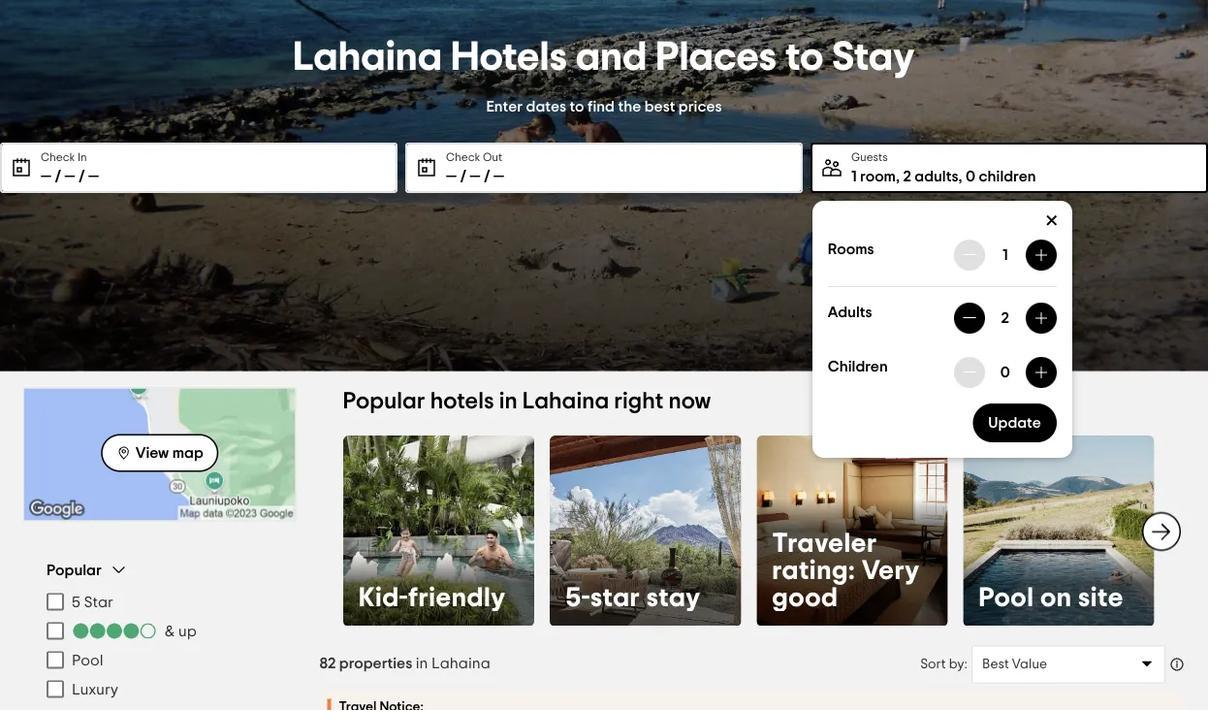 Task type: locate. For each thing, give the bounding box(es) containing it.
popular
[[343, 390, 426, 413], [47, 562, 102, 578]]

2
[[904, 169, 912, 184], [1002, 310, 1010, 326]]

2 / from the left
[[78, 169, 85, 184]]

traveler rating: very good link
[[756, 435, 948, 626]]

room
[[861, 169, 896, 184]]

2 left set adult count to one more icon
[[1002, 310, 1010, 326]]

× button
[[1032, 201, 1073, 242]]

1 , from the left
[[896, 169, 900, 184]]

2 vertical spatial lahaina
[[432, 656, 491, 671]]

1 vertical spatial in
[[416, 656, 428, 671]]

, left the adults
[[896, 169, 900, 184]]

traveler rating: very good
[[772, 529, 920, 611]]

next image
[[1151, 520, 1174, 543]]

luxury
[[72, 682, 118, 697]]

&
[[165, 623, 175, 639]]

places
[[656, 37, 777, 78]]

1 / from the left
[[55, 169, 61, 184]]

1 vertical spatial popular
[[47, 562, 102, 578]]

—
[[41, 169, 51, 184], [64, 169, 75, 184], [88, 169, 99, 184], [446, 169, 457, 184], [470, 169, 481, 184], [494, 169, 504, 184]]

in
[[499, 390, 518, 413], [416, 656, 428, 671]]

menu
[[47, 587, 273, 704]]

update
[[989, 415, 1042, 431]]

1 — from the left
[[41, 169, 51, 184]]

1 check from the left
[[41, 151, 75, 163]]

1 horizontal spatial pool
[[979, 584, 1034, 611]]

friendly
[[408, 584, 506, 611]]

sort by:
[[921, 658, 968, 671]]

0 horizontal spatial popular
[[47, 562, 102, 578]]

in right properties
[[416, 656, 428, 671]]

1 left room
[[852, 169, 857, 184]]

kid-
[[358, 584, 408, 611]]

0 horizontal spatial check
[[41, 151, 75, 163]]

good
[[772, 584, 838, 611]]

0 vertical spatial lahaina
[[293, 37, 443, 78]]

in for properties
[[416, 656, 428, 671]]

popular inside group
[[47, 562, 102, 578]]

1 horizontal spatial 2
[[1002, 310, 1010, 326]]

pool on site link
[[963, 435, 1154, 626]]

/
[[55, 169, 61, 184], [78, 169, 85, 184], [460, 169, 467, 184], [484, 169, 490, 184]]

check left 'in' on the top
[[41, 151, 75, 163]]

set child count to one less image
[[962, 365, 978, 380], [1034, 365, 1050, 380]]

1
[[852, 169, 857, 184], [1003, 247, 1009, 263]]

menu containing 5 star
[[47, 587, 273, 704]]

dates
[[526, 98, 567, 114]]

previous image
[[331, 520, 355, 543]]

update button
[[974, 404, 1057, 442]]

0 right the adults
[[966, 169, 976, 184]]

check inside check out — / — / —
[[446, 151, 481, 163]]

check inside check in — / — / —
[[41, 151, 75, 163]]

hotels
[[431, 390, 494, 413]]

to left find
[[570, 98, 585, 114]]

1 vertical spatial pool
[[72, 652, 103, 668]]

2 — from the left
[[64, 169, 75, 184]]

1 horizontal spatial to
[[786, 37, 824, 78]]

1 horizontal spatial ,
[[959, 169, 963, 184]]

popular left hotels
[[343, 390, 426, 413]]

3 — from the left
[[88, 169, 99, 184]]

0 horizontal spatial 1
[[852, 169, 857, 184]]

check for check in — / — / —
[[41, 151, 75, 163]]

set child count to one less image down set adult count to one less image
[[962, 365, 978, 380]]

0 vertical spatial popular
[[343, 390, 426, 413]]

check
[[41, 151, 75, 163], [446, 151, 481, 163]]

enter dates to find the best prices
[[486, 98, 722, 114]]

in right hotels
[[499, 390, 518, 413]]

0 horizontal spatial ,
[[896, 169, 900, 184]]

2 right room
[[904, 169, 912, 184]]

very
[[862, 556, 920, 584]]

2 check from the left
[[446, 151, 481, 163]]

check left the out
[[446, 151, 481, 163]]

popular up 5
[[47, 562, 102, 578]]

properties
[[339, 656, 413, 671]]

value
[[1013, 658, 1048, 671]]

set child count to one less image down set adult count to one more icon
[[1034, 365, 1050, 380]]

lahaina
[[293, 37, 443, 78], [523, 390, 609, 413], [432, 656, 491, 671]]

0 horizontal spatial 2
[[904, 169, 912, 184]]

by:
[[949, 658, 968, 671]]

1 horizontal spatial in
[[499, 390, 518, 413]]

to left the stay
[[786, 37, 824, 78]]

1 vertical spatial 1
[[1003, 247, 1009, 263]]

0 vertical spatial 0
[[966, 169, 976, 184]]

check out — / — / —
[[446, 151, 504, 184]]

pool left "on"
[[979, 584, 1034, 611]]

group
[[47, 560, 273, 704]]

0
[[966, 169, 976, 184], [1001, 365, 1011, 380]]

pool up luxury
[[72, 652, 103, 668]]

5-star stay
[[565, 584, 701, 611]]

adults
[[828, 304, 873, 320]]

4 / from the left
[[484, 169, 490, 184]]

set adult count to one less image
[[962, 310, 978, 326]]

0 vertical spatial 2
[[904, 169, 912, 184]]

,
[[896, 169, 900, 184], [959, 169, 963, 184]]

0 vertical spatial 1
[[852, 169, 857, 184]]

1 vertical spatial 0
[[1001, 365, 1011, 380]]

5-
[[565, 584, 590, 611]]

0 vertical spatial pool
[[979, 584, 1034, 611]]

1 right 'set room count to one less' icon
[[1003, 247, 1009, 263]]

to
[[786, 37, 824, 78], [570, 98, 585, 114]]

rating:
[[772, 556, 855, 584]]

0 horizontal spatial pool
[[72, 652, 103, 668]]

best
[[983, 658, 1010, 671]]

map
[[172, 445, 204, 461]]

82 properties in lahaina
[[320, 656, 491, 671]]

pool
[[979, 584, 1034, 611], [72, 652, 103, 668]]

0 up update button
[[1001, 365, 1011, 380]]

traveler
[[772, 529, 877, 556]]

stay
[[833, 37, 915, 78]]

set rooms to one more image
[[1034, 247, 1050, 263]]

star
[[84, 594, 114, 610]]

5 — from the left
[[470, 169, 481, 184]]

4 — from the left
[[446, 169, 457, 184]]

3 / from the left
[[460, 169, 467, 184]]

0 horizontal spatial 0
[[966, 169, 976, 184]]

, left children
[[959, 169, 963, 184]]

1 vertical spatial to
[[570, 98, 585, 114]]

1 horizontal spatial check
[[446, 151, 481, 163]]

1 vertical spatial lahaina
[[523, 390, 609, 413]]

0 horizontal spatial in
[[416, 656, 428, 671]]

& up
[[165, 623, 197, 639]]

1 horizontal spatial popular
[[343, 390, 426, 413]]

0 horizontal spatial set child count to one less image
[[962, 365, 978, 380]]

1 horizontal spatial set child count to one less image
[[1034, 365, 1050, 380]]

0 vertical spatial in
[[499, 390, 518, 413]]



Task type: vqa. For each thing, say whether or not it's contained in the screenshot.
properties in
yes



Task type: describe. For each thing, give the bounding box(es) containing it.
1 horizontal spatial 1
[[1003, 247, 1009, 263]]

popular hotels in lahaina right now
[[343, 390, 711, 413]]

guests
[[852, 151, 888, 163]]

sort
[[921, 658, 946, 671]]

check in — / — / —
[[41, 151, 99, 184]]

view map button
[[101, 434, 219, 472]]

popular for popular hotels in lahaina right now
[[343, 390, 426, 413]]

4.0 of 5 bubbles image
[[72, 623, 157, 639]]

the
[[618, 98, 642, 114]]

×
[[1046, 208, 1059, 235]]

out
[[483, 151, 503, 163]]

2 set child count to one less image from the left
[[1034, 365, 1050, 380]]

star
[[590, 584, 640, 611]]

prices
[[679, 98, 722, 114]]

best value button
[[972, 646, 1166, 684]]

in for hotels
[[499, 390, 518, 413]]

stay
[[646, 584, 701, 611]]

pool for pool on site
[[979, 584, 1034, 611]]

in
[[78, 151, 87, 163]]

pool for pool
[[72, 652, 103, 668]]

view map
[[136, 445, 204, 461]]

view
[[136, 445, 169, 461]]

right
[[614, 390, 664, 413]]

0 horizontal spatial to
[[570, 98, 585, 114]]

0 inside guests 1 room , 2 adults , 0 children
[[966, 169, 976, 184]]

1 horizontal spatial 0
[[1001, 365, 1011, 380]]

1 inside guests 1 room , 2 adults , 0 children
[[852, 169, 857, 184]]

adults
[[915, 169, 959, 184]]

popular for popular
[[47, 562, 102, 578]]

group containing popular
[[47, 560, 273, 704]]

best
[[645, 98, 676, 114]]

children
[[979, 169, 1037, 184]]

82
[[320, 656, 336, 671]]

pool on site
[[979, 584, 1124, 611]]

0 vertical spatial to
[[786, 37, 824, 78]]

lahaina for popular hotels in lahaina right now
[[523, 390, 609, 413]]

best value
[[983, 658, 1048, 671]]

enter
[[486, 98, 523, 114]]

5
[[72, 594, 80, 610]]

2 inside guests 1 room , 2 adults , 0 children
[[904, 169, 912, 184]]

6 — from the left
[[494, 169, 504, 184]]

and
[[576, 37, 648, 78]]

hotels
[[451, 37, 567, 78]]

up
[[178, 623, 197, 639]]

rooms
[[828, 241, 875, 257]]

5-star stay link
[[550, 435, 741, 626]]

kid-friendly
[[358, 584, 506, 611]]

set room count to one less image
[[962, 247, 978, 263]]

lahaina for 82 properties in lahaina
[[432, 656, 491, 671]]

2 , from the left
[[959, 169, 963, 184]]

set adult count to one more image
[[1034, 310, 1050, 326]]

on
[[1040, 584, 1072, 611]]

5 star
[[72, 594, 114, 610]]

lahaina hotels and places to stay
[[293, 37, 915, 78]]

children
[[828, 358, 889, 374]]

1 vertical spatial 2
[[1002, 310, 1010, 326]]

now
[[669, 390, 711, 413]]

guests 1 room , 2 adults , 0 children
[[852, 151, 1037, 184]]

kid-friendly link
[[343, 435, 534, 626]]

check for check out — / — / —
[[446, 151, 481, 163]]

find
[[588, 98, 615, 114]]

1 set child count to one less image from the left
[[962, 365, 978, 380]]

site
[[1078, 584, 1124, 611]]



